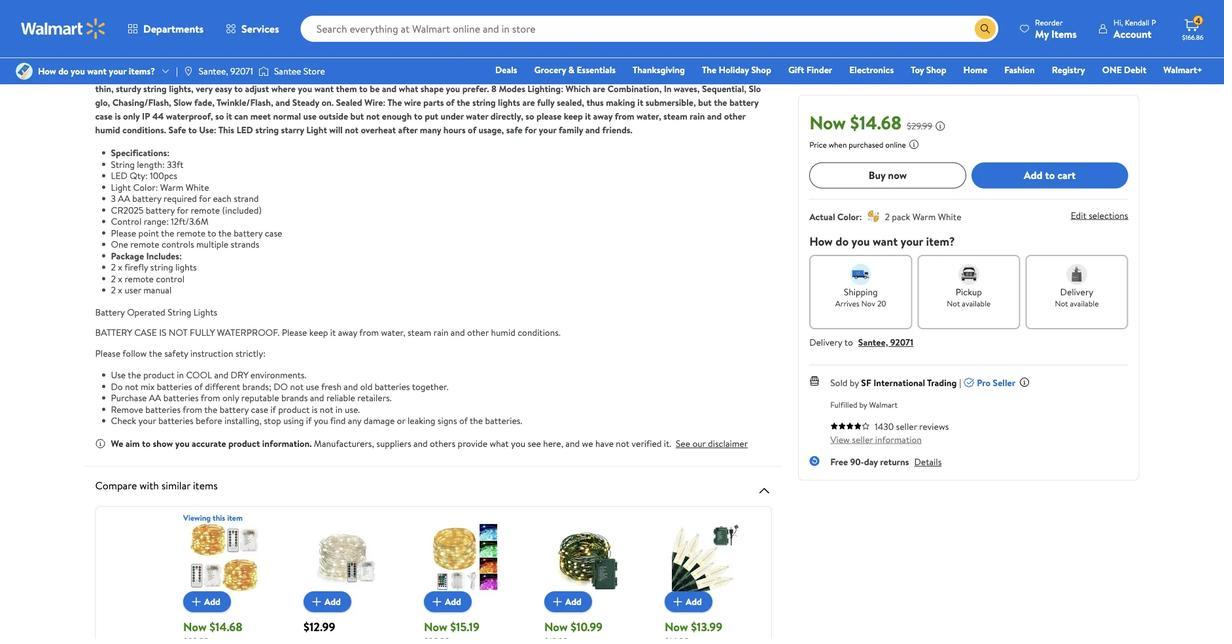 Task type: locate. For each thing, give the bounding box(es) containing it.
add up $12.99
[[324, 596, 341, 608]]

control up "the holiday shop" link
[[724, 41, 754, 54]]

1 horizontal spatial not
[[1055, 298, 1068, 309]]

trading
[[927, 376, 957, 389]]

now inside now $15.19 group
[[424, 619, 447, 636]]

| left lights:
[[176, 65, 178, 78]]

water, inside remote control: with a remote in hand, you can easily turn on/off the lights; adjust the brightness; switch from flash to twinkle to slow fade to steady on etc. control your lights in the distance of 12ft. to avoid forgetting to turn off the lights, you can set timer , the twinkle lights will be 6 hours on and 18 hours off per day. all is in your control! bright firefly lights: each fairy light is 33 feet,100 led twinkle lights glow a white lights , which are so bright and adding some romantic ambiance. these are thin, sturdy string lights, very easy to adjust where you want them to be and what shape you prefer. 8 modes lighting: which are combination, in waves, sequential, slo glo, chasing/flash, slow fade, twinkle/flash, and steady on. sealed wire: the wire parts of the string lights are fully sealed, thus making it submersible, but the battery case is only ip 44 waterproof, so it can meet normal use outside but not enough to put under water directly, so please keep it away from water, steam rain and other humid conditions. safe to use: this led string starry light will not overheat after many hours of usage, safe for your family and friends.
[[637, 110, 661, 122]]

please down cr2025
[[111, 227, 136, 239]]

1 vertical spatial aa
[[149, 392, 161, 405]]

add up now $15.19
[[445, 596, 461, 608]]

lights
[[194, 306, 217, 319]]

delivery for to
[[809, 336, 842, 349]]

0 vertical spatial but
[[698, 96, 712, 109]]

0 vertical spatial what
[[399, 82, 418, 95]]

the up enough
[[388, 96, 402, 109]]

3 add to cart image from the left
[[549, 594, 565, 610]]

so left please
[[526, 110, 534, 122]]

12ft.
[[211, 55, 228, 67]]

warm inside specifications: string length: 33ft led qty: 100pcs light color: warm white 3 aa battery required for each strand cr2025 battery for remote (included) control range: 12ft/3.6m please point the remote to the battery case one remote controls multiple strands package includes: 2 x firefly string lights 2 x remote control 2 x user manual
[[160, 181, 183, 194]]

light inside remote control: with a remote in hand, you can easily turn on/off the lights; adjust the brightness; switch from flash to twinkle to slow fade to steady on etc. control your lights in the distance of 12ft. to avoid forgetting to turn off the lights, you can set timer , the twinkle lights will be 6 hours on and 18 hours off per day. all is in your control! bright firefly lights: each fairy light is 33 feet,100 led twinkle lights glow a white lights , which are so bright and adding some romantic ambiance. these are thin, sturdy string lights, very easy to adjust where you want them to be and what shape you prefer. 8 modes lighting: which are combination, in waves, sequential, slo glo, chasing/flash, slow fade, twinkle/flash, and steady on. sealed wire: the wire parts of the string lights are fully sealed, thus making it submersible, but the battery case is only ip 44 waterproof, so it can meet normal use outside but not enough to put under water directly, so please keep it away from water, steam rain and other humid conditions. safe to use: this led string starry light will not overheat after many hours of usage, safe for your family and friends.
[[306, 123, 327, 136]]

5 add button from the left
[[664, 592, 712, 613]]

do for how do you want your item?
[[836, 233, 849, 250]]

delivery up sold
[[809, 336, 842, 349]]

1 vertical spatial water,
[[381, 326, 405, 339]]

1 horizontal spatial keep
[[564, 110, 583, 122]]

on/off
[[333, 41, 359, 54]]

away down thus
[[593, 110, 613, 122]]

1 vertical spatial by
[[859, 400, 867, 411]]

by left sf
[[850, 376, 859, 389]]

4.128 stars out of 5, based on 1430 seller reviews element
[[830, 423, 870, 430]]

conditions.
[[122, 123, 166, 136], [518, 326, 561, 339]]

only inside use the product in cool and dry environments. do not mix batteries of different brands; do not use fresh and old batteries together. purchase aa batteries from only reputable brands and reliable retailers. remove batteries from the battery case if product is not in use. check your batteries before installing, stop using if you find any damage or leaking signs of the batteries.
[[222, 392, 239, 405]]

4
[[1196, 15, 1201, 26]]

can down twinkle/flash,
[[234, 110, 248, 122]]

x
[[118, 261, 122, 274], [118, 273, 122, 285], [118, 284, 122, 297]]

add to cart image
[[188, 594, 204, 610], [429, 594, 445, 610], [549, 594, 565, 610], [670, 594, 685, 610]]

3 add button from the left
[[424, 592, 471, 613]]

0 vertical spatial steam
[[663, 110, 688, 122]]

0 horizontal spatial led
[[111, 169, 128, 182]]

0 vertical spatial keep
[[564, 110, 583, 122]]

hours up the adding
[[577, 55, 599, 67]]

what up wire
[[399, 82, 418, 95]]

to left strands
[[208, 227, 216, 239]]

now $10.99 group
[[544, 524, 626, 640]]

range:
[[144, 215, 169, 228]]

2 vertical spatial case
[[251, 403, 268, 416]]

add to cart image inside now $14.68 group
[[188, 594, 204, 610]]

twinkle up them at the left of the page
[[350, 68, 379, 81]]

toy
[[911, 63, 924, 76]]

0 vertical spatial warm
[[160, 181, 183, 194]]

1 horizontal spatial santee,
[[858, 336, 888, 349]]

to inside specifications: string length: 33ft led qty: 100pcs light color: warm white 3 aa battery required for each strand cr2025 battery for remote (included) control range: 12ft/3.6m please point the remote to the battery case one remote controls multiple strands package includes: 2 x firefly string lights 2 x remote control 2 x user manual
[[208, 227, 216, 239]]

now $14.68
[[809, 110, 902, 135], [183, 619, 242, 636]]

1 vertical spatial twinkle
[[486, 55, 515, 67]]

but down sealed
[[350, 110, 364, 122]]

whatook christmas fairy lights, string lights battery operated & usb plug-in 39ft 120 led 16 color changing with remote timer, waterproof 3aa battery and usb powered led twinkle lights image
[[431, 524, 499, 592]]

1 horizontal spatial seller
[[896, 421, 917, 433]]

0 vertical spatial do
[[58, 65, 69, 78]]

row
[[96, 513, 1127, 640]]

a right glow
[[427, 68, 431, 81]]

for left each
[[199, 192, 211, 205]]

add inside the $12.99 group
[[324, 596, 341, 608]]

1 vertical spatial please
[[282, 326, 307, 339]]

them
[[336, 82, 357, 95]]

add to cart image
[[309, 594, 324, 610]]

0 horizontal spatial how
[[38, 65, 56, 78]]

control up one
[[111, 215, 142, 228]]

conditions. inside remote control: with a remote in hand, you can easily turn on/off the lights; adjust the brightness; switch from flash to twinkle to slow fade to steady on etc. control your lights in the distance of 12ft. to avoid forgetting to turn off the lights, you can set timer , the twinkle lights will be 6 hours on and 18 hours off per day. all is in your control! bright firefly lights: each fairy light is 33 feet,100 led twinkle lights glow a white lights , which are so bright and adding some romantic ambiance. these are thin, sturdy string lights, very easy to adjust where you want them to be and what shape you prefer. 8 modes lighting: which are combination, in waves, sequential, slo glo, chasing/flash, slow fade, twinkle/flash, and steady on. sealed wire: the wire parts of the string lights are fully sealed, thus making it submersible, but the battery case is only ip 44 waterproof, so it can meet normal use outside but not enough to put under water directly, so please keep it away from water, steam rain and other humid conditions. safe to use: this led string starry light will not overheat after many hours of usage, safe for your family and friends.
[[122, 123, 166, 136]]

1 horizontal spatial $14.68
[[850, 110, 902, 135]]

2 horizontal spatial want
[[873, 233, 898, 250]]

some
[[612, 68, 633, 81]]

information.
[[262, 438, 312, 450]]

available for pickup
[[962, 298, 991, 309]]

actual
[[809, 210, 835, 223]]

add up now $10.99
[[565, 596, 581, 608]]

4 add to cart image from the left
[[670, 594, 685, 610]]

1 vertical spatial santee,
[[858, 336, 888, 349]]

add button inside the $12.99 group
[[303, 592, 351, 613]]

0 horizontal spatial not
[[947, 298, 960, 309]]

0 horizontal spatial seller
[[852, 433, 873, 446]]

a
[[185, 41, 190, 54], [427, 68, 431, 81]]

string up not
[[168, 306, 191, 319]]

1 vertical spatial a
[[427, 68, 431, 81]]

off
[[339, 55, 351, 67], [666, 55, 678, 67]]

can up glow
[[412, 55, 426, 67]]

0 horizontal spatial available
[[962, 298, 991, 309]]

edit selections
[[1071, 209, 1128, 222]]

add left cart on the top of the page
[[1024, 168, 1043, 183]]

other inside remote control: with a remote in hand, you can easily turn on/off the lights; adjust the brightness; switch from flash to twinkle to slow fade to steady on etc. control your lights in the distance of 12ft. to avoid forgetting to turn off the lights, you can set timer , the twinkle lights will be 6 hours on and 18 hours off per day. all is in your control! bright firefly lights: each fairy light is 33 feet,100 led twinkle lights glow a white lights , which are so bright and adding some romantic ambiance. these are thin, sturdy string lights, very easy to adjust where you want them to be and what shape you prefer. 8 modes lighting: which are combination, in waves, sequential, slo glo, chasing/flash, slow fade, twinkle/flash, and steady on. sealed wire: the wire parts of the string lights are fully sealed, thus making it submersible, but the battery case is only ip 44 waterproof, so it can meet normal use outside but not enough to put under water directly, so please keep it away from water, steam rain and other humid conditions. safe to use: this led string starry light will not overheat after many hours of usage, safe for your family and friends.
[[724, 110, 746, 122]]

Search search field
[[301, 16, 998, 42]]

1 vertical spatial string
[[168, 306, 191, 319]]

1 vertical spatial will
[[329, 123, 343, 136]]

please up environments.
[[282, 326, 307, 339]]

white
[[433, 68, 456, 81]]

available inside delivery not available
[[1070, 298, 1099, 309]]

fresh
[[321, 380, 341, 393]]

it down combination,
[[638, 96, 643, 109]]

so up this
[[215, 110, 224, 122]]

santee, up 'very'
[[199, 65, 228, 78]]

how do you want your items?
[[38, 65, 155, 78]]

string up manual
[[150, 261, 173, 274]]

your right check
[[138, 415, 156, 428]]

0 horizontal spatial shop
[[751, 63, 771, 76]]

1 horizontal spatial rain
[[690, 110, 705, 122]]

add to cart image up now $13.99
[[670, 594, 685, 610]]

now inside now $13.99 group
[[664, 619, 688, 636]]

add to cart image for now $10.99
[[549, 594, 565, 610]]

in up bright
[[139, 55, 147, 67]]

0 horizontal spatial conditions.
[[122, 123, 166, 136]]

led right this
[[236, 123, 253, 136]]

1 horizontal spatial shop
[[926, 63, 947, 76]]

hours
[[577, 55, 599, 67], [641, 55, 663, 67], [443, 123, 466, 136]]

add to cart button
[[972, 162, 1128, 189]]

add for now $14.68
[[204, 596, 220, 608]]

steam inside remote control: with a remote in hand, you can easily turn on/off the lights; adjust the brightness; switch from flash to twinkle to slow fade to steady on etc. control your lights in the distance of 12ft. to avoid forgetting to turn off the lights, you can set timer , the twinkle lights will be 6 hours on and 18 hours off per day. all is in your control! bright firefly lights: each fairy light is 33 feet,100 led twinkle lights glow a white lights , which are so bright and adding some romantic ambiance. these are thin, sturdy string lights, very easy to adjust where you want them to be and what shape you prefer. 8 modes lighting: which are combination, in waves, sequential, slo glo, chasing/flash, slow fade, twinkle/flash, and steady on. sealed wire: the wire parts of the string lights are fully sealed, thus making it submersible, but the battery case is only ip 44 waterproof, so it can meet normal use outside but not enough to put under water directly, so please keep it away from water, steam rain and other humid conditions. safe to use: this led string starry light will not overheat after many hours of usage, safe for your family and friends.
[[663, 110, 688, 122]]

case down brands;
[[251, 403, 268, 416]]

buy
[[869, 168, 886, 183]]

2 vertical spatial product
[[228, 438, 260, 450]]

delivery inside delivery not available
[[1060, 286, 1094, 299]]

keep up family
[[564, 110, 583, 122]]

case inside specifications: string length: 33ft led qty: 100pcs light color: warm white 3 aa battery required for each strand cr2025 battery for remote (included) control range: 12ft/3.6m please point the remote to the battery case one remote controls multiple strands package includes: 2 x firefly string lights 2 x remote control 2 x user manual
[[265, 227, 282, 239]]

1 vertical spatial how
[[809, 233, 833, 250]]

1 horizontal spatial white
[[938, 210, 961, 223]]

add to cart image inside now $13.99 group
[[670, 594, 685, 610]]

use inside remote control: with a remote in hand, you can easily turn on/off the lights; adjust the brightness; switch from flash to twinkle to slow fade to steady on etc. control your lights in the distance of 12ft. to avoid forgetting to turn off the lights, you can set timer , the twinkle lights will be 6 hours on and 18 hours off per day. all is in your control! bright firefly lights: each fairy light is 33 feet,100 led twinkle lights glow a white lights , which are so bright and adding some romantic ambiance. these are thin, sturdy string lights, very easy to adjust where you want them to be and what shape you prefer. 8 modes lighting: which are combination, in waves, sequential, slo glo, chasing/flash, slow fade, twinkle/flash, and steady on. sealed wire: the wire parts of the string lights are fully sealed, thus making it submersible, but the battery case is only ip 44 waterproof, so it can meet normal use outside but not enough to put under water directly, so please keep it away from water, steam rain and other humid conditions. safe to use: this led string starry light will not overheat after many hours of usage, safe for your family and friends.
[[303, 110, 317, 122]]

1 vertical spatial conditions.
[[518, 326, 561, 339]]

these
[[715, 68, 738, 81]]

0 vertical spatial delivery
[[1060, 286, 1094, 299]]

add button inside now $13.99 group
[[664, 592, 712, 613]]

product details
[[95, 12, 163, 27]]

0 vertical spatial white
[[186, 181, 209, 194]]

2 horizontal spatial twinkle
[[574, 41, 603, 54]]

1 horizontal spatial do
[[836, 233, 849, 250]]

1 horizontal spatial available
[[1070, 298, 1099, 309]]

lights;
[[376, 41, 401, 54]]

1 horizontal spatial control
[[724, 41, 754, 54]]

not inside delivery not available
[[1055, 298, 1068, 309]]

add to cart image inside now $10.99 group
[[549, 594, 565, 610]]

not inside pickup not available
[[947, 298, 960, 309]]

2 add to cart image from the left
[[429, 594, 445, 610]]

2 vertical spatial led
[[111, 169, 128, 182]]

add to cart image inside now $15.19 group
[[429, 594, 445, 610]]

1 horizontal spatial on
[[695, 41, 705, 54]]

batteries down mix
[[145, 403, 181, 416]]

battery case is not fully waterproof. please keep it away from water, steam rain and other humid conditions.
[[95, 326, 561, 339]]

0 vertical spatial will
[[542, 55, 555, 67]]

intent image for pickup image
[[958, 264, 979, 285]]

rain inside remote control: with a remote in hand, you can easily turn on/off the lights; adjust the brightness; switch from flash to twinkle to slow fade to steady on etc. control your lights in the distance of 12ft. to avoid forgetting to turn off the lights, you can set timer , the twinkle lights will be 6 hours on and 18 hours off per day. all is in your control! bright firefly lights: each fairy light is 33 feet,100 led twinkle lights glow a white lights , which are so bright and adding some romantic ambiance. these are thin, sturdy string lights, very easy to adjust where you want them to be and what shape you prefer. 8 modes lighting: which are combination, in waves, sequential, slo glo, chasing/flash, slow fade, twinkle/flash, and steady on. sealed wire: the wire parts of the string lights are fully sealed, thus making it submersible, but the battery case is only ip 44 waterproof, so it can meet normal use outside but not enough to put under water directly, so please keep it away from water, steam rain and other humid conditions. safe to use: this led string starry light will not overheat after many hours of usage, safe for your family and friends.
[[690, 110, 705, 122]]

0 horizontal spatial will
[[329, 123, 343, 136]]

delivery for not
[[1060, 286, 1094, 299]]

santee, 92071 button
[[858, 336, 914, 349]]

you inside use the product in cool and dry environments. do not mix batteries of different brands; do not use fresh and old batteries together. purchase aa batteries from only reputable brands and reliable retailers. remove batteries from the battery case if product is not in use. check your batteries before installing, stop using if you find any damage or leaking signs of the batteries.
[[314, 415, 328, 428]]

be left 6
[[558, 55, 568, 67]]

aa
[[118, 192, 130, 205], [149, 392, 161, 405]]

not for pickup
[[947, 298, 960, 309]]

add to cart image for now $13.99
[[670, 594, 685, 610]]

rain up together.
[[434, 326, 449, 339]]

is inside use the product in cool and dry environments. do not mix batteries of different brands; do not use fresh and old batteries together. purchase aa batteries from only reputable brands and reliable retailers. remove batteries from the battery case if product is not in use. check your batteries before installing, stop using if you find any damage or leaking signs of the batteries.
[[312, 403, 318, 416]]

1 horizontal spatial conditions.
[[518, 326, 561, 339]]

warm down 33ft
[[160, 181, 183, 194]]

purchase
[[111, 392, 147, 405]]

battery down different
[[220, 403, 249, 416]]

learn more about strikethrough prices image
[[935, 121, 946, 131]]

your down remote
[[95, 55, 113, 67]]

$12.99 group
[[303, 524, 386, 640]]

1 vertical spatial now $14.68
[[183, 619, 242, 636]]

before
[[196, 415, 222, 428]]

add inside now $13.99 group
[[685, 596, 702, 608]]

but down "waves,"
[[698, 96, 712, 109]]

hours down under on the left of page
[[443, 123, 466, 136]]

$166.86
[[1182, 33, 1204, 42]]

use inside use the product in cool and dry environments. do not mix batteries of different brands; do not use fresh and old batteries together. purchase aa batteries from only reputable brands and reliable retailers. remove batteries from the battery case if product is not in use. check your batteries before installing, stop using if you find any damage or leaking signs of the batteries.
[[306, 380, 319, 393]]

$13.99
[[691, 619, 722, 636]]

for right safe
[[525, 123, 537, 136]]

1 vertical spatial away
[[338, 326, 357, 339]]

how
[[38, 65, 56, 78], [809, 233, 833, 250]]

how for how do you want your items?
[[38, 65, 56, 78]]

2 available from the left
[[1070, 298, 1099, 309]]

off down on/off
[[339, 55, 351, 67]]

now for now $15.19 group
[[424, 619, 447, 636]]

0 vertical spatial water,
[[637, 110, 661, 122]]

aim
[[125, 438, 140, 450]]

point
[[138, 227, 159, 239]]

package
[[111, 250, 144, 262]]

walmart image
[[21, 18, 106, 39]]

2 add button from the left
[[303, 592, 351, 613]]

adjust down light
[[245, 82, 269, 95]]

2 horizontal spatial for
[[525, 123, 537, 136]]

toy shop link
[[905, 63, 952, 77]]

light up cr2025
[[111, 181, 131, 194]]

away inside remote control: with a remote in hand, you can easily turn on/off the lights; adjust the brightness; switch from flash to twinkle to slow fade to steady on etc. control your lights in the distance of 12ft. to avoid forgetting to turn off the lights, you can set timer , the twinkle lights will be 6 hours on and 18 hours off per day. all is in your control! bright firefly lights: each fairy light is 33 feet,100 led twinkle lights glow a white lights , which are so bright and adding some romantic ambiance. these are thin, sturdy string lights, very easy to adjust where you want them to be and what shape you prefer. 8 modes lighting: which are combination, in waves, sequential, slo glo, chasing/flash, slow fade, twinkle/flash, and steady on. sealed wire: the wire parts of the string lights are fully sealed, thus making it submersible, but the battery case is only ip 44 waterproof, so it can meet normal use outside but not enough to put under water directly, so please keep it away from water, steam rain and other humid conditions. safe to use: this led string starry light will not overheat after many hours of usage, safe for your family and friends.
[[593, 110, 613, 122]]

2 not from the left
[[1055, 298, 1068, 309]]

signs
[[438, 415, 457, 428]]

shop
[[751, 63, 771, 76], [926, 63, 947, 76]]

walmart
[[869, 400, 898, 411]]

add for now $10.99
[[565, 596, 581, 608]]

1 horizontal spatial warm
[[913, 210, 936, 223]]

seller
[[993, 376, 1016, 389]]

0 vertical spatial conditions.
[[122, 123, 166, 136]]

the holiday shop
[[702, 63, 771, 76]]

add inside now $10.99 group
[[565, 596, 581, 608]]

1 add button from the left
[[183, 592, 231, 613]]

1 vertical spatial the
[[388, 96, 402, 109]]

1 horizontal spatial string
[[168, 306, 191, 319]]

hi, kendall p account
[[1114, 17, 1156, 41]]

now $14.68 group
[[183, 524, 265, 640]]

the down brightness;
[[471, 55, 484, 67]]

row containing now $14.68
[[96, 513, 1127, 640]]

available for delivery
[[1070, 298, 1099, 309]]

is left 33
[[276, 68, 282, 81]]

1 horizontal spatial delivery
[[1060, 286, 1094, 299]]

0 horizontal spatial only
[[123, 110, 140, 122]]

now inside now $10.99 group
[[544, 619, 567, 636]]

which
[[487, 68, 510, 81]]

is right brands
[[312, 403, 318, 416]]

1 vertical spatial case
[[265, 227, 282, 239]]

1 horizontal spatial twinkle
[[486, 55, 515, 67]]

only left ip
[[123, 110, 140, 122]]

2 set fairy lights battery operated - led string lights 8 modes 33ft 100 led starry lights - copper wire firefly lights for wedding birthday party christmas decoration - warm white image
[[190, 524, 258, 592]]

0 horizontal spatial light
[[111, 181, 131, 194]]

1 vertical spatial what
[[490, 438, 509, 450]]

2 horizontal spatial  image
[[258, 65, 269, 78]]

1 vertical spatial but
[[350, 110, 364, 122]]

keep inside remote control: with a remote in hand, you can easily turn on/off the lights; adjust the brightness; switch from flash to twinkle to slow fade to steady on etc. control your lights in the distance of 12ft. to avoid forgetting to turn off the lights, you can set timer , the twinkle lights will be 6 hours on and 18 hours off per day. all is in your control! bright firefly lights: each fairy light is 33 feet,100 led twinkle lights glow a white lights , which are so bright and adding some romantic ambiance. these are thin, sturdy string lights, very easy to adjust where you want them to be and what shape you prefer. 8 modes lighting: which are combination, in waves, sequential, slo glo, chasing/flash, slow fade, twinkle/flash, and steady on. sealed wire: the wire parts of the string lights are fully sealed, thus making it submersible, but the battery case is only ip 44 waterproof, so it can meet normal use outside but not enough to put under water directly, so please keep it away from water, steam rain and other humid conditions. safe to use: this led string starry light will not overheat after many hours of usage, safe for your family and friends.
[[564, 110, 583, 122]]

now inside now $14.68 group
[[183, 619, 206, 636]]

to right them at the left of the page
[[359, 82, 368, 95]]

1 horizontal spatial other
[[724, 110, 746, 122]]

0 horizontal spatial control
[[111, 215, 142, 228]]

controls
[[162, 238, 194, 251]]

lights
[[115, 55, 137, 67], [518, 55, 540, 67], [381, 68, 403, 81], [458, 68, 480, 81], [498, 96, 520, 109], [175, 261, 197, 274]]

lights inside specifications: string length: 33ft led qty: 100pcs light color: warm white 3 aa battery required for each strand cr2025 battery for remote (included) control range: 12ft/3.6m please point the remote to the battery case one remote controls multiple strands package includes: 2 x firefly string lights 2 x remote control 2 x user manual
[[175, 261, 197, 274]]

but
[[698, 96, 712, 109], [350, 110, 364, 122]]

only
[[123, 110, 140, 122], [222, 392, 239, 405]]

shop up "slo"
[[751, 63, 771, 76]]

battery inside remote control: with a remote in hand, you can easily turn on/off the lights; adjust the brightness; switch from flash to twinkle to slow fade to steady on etc. control your lights in the distance of 12ft. to avoid forgetting to turn off the lights, you can set timer , the twinkle lights will be 6 hours on and 18 hours off per day. all is in your control! bright firefly lights: each fairy light is 33 feet,100 led twinkle lights glow a white lights , which are so bright and adding some romantic ambiance. these are thin, sturdy string lights, very easy to adjust where you want them to be and what shape you prefer. 8 modes lighting: which are combination, in waves, sequential, slo glo, chasing/flash, slow fade, twinkle/flash, and steady on. sealed wire: the wire parts of the string lights are fully sealed, thus making it submersible, but the battery case is only ip 44 waterproof, so it can meet normal use outside but not enough to put under water directly, so please keep it away from water, steam rain and other humid conditions. safe to use: this led string starry light will not overheat after many hours of usage, safe for your family and friends.
[[729, 96, 759, 109]]

1 horizontal spatial hours
[[577, 55, 599, 67]]

strand
[[234, 192, 259, 205]]

1 horizontal spatial steam
[[663, 110, 688, 122]]

2 horizontal spatial product
[[278, 403, 310, 416]]

keep up fresh
[[309, 326, 328, 339]]

aa right 3 on the top of page
[[118, 192, 130, 205]]

price
[[809, 139, 827, 150]]

1 x from the top
[[118, 261, 122, 274]]

prefer.
[[462, 82, 489, 95]]

starry
[[281, 123, 304, 136]]

 image right fairy
[[258, 65, 269, 78]]

now $13.99 group
[[664, 524, 747, 640]]

thanksgiving link
[[627, 63, 691, 77]]

1 vertical spatial on
[[601, 55, 611, 67]]

lights up prefer.
[[458, 68, 480, 81]]

it
[[638, 96, 643, 109], [226, 110, 232, 122], [585, 110, 591, 122], [330, 326, 336, 339]]

0 vertical spatial case
[[95, 110, 113, 122]]

ip
[[142, 110, 150, 122]]

how down actual
[[809, 233, 833, 250]]

0 horizontal spatial the
[[388, 96, 402, 109]]

use left fresh
[[306, 380, 319, 393]]

lights down controls
[[175, 261, 197, 274]]

not down intent image for delivery
[[1055, 298, 1068, 309]]

1 add to cart image from the left
[[188, 594, 204, 610]]

services button
[[215, 13, 290, 44]]

2 horizontal spatial hours
[[641, 55, 663, 67]]

adjust right lights;
[[403, 41, 427, 54]]

battery inside use the product in cool and dry environments. do not mix batteries of different brands; do not use fresh and old batteries together. purchase aa batteries from only reputable brands and reliable retailers. remove batteries from the battery case if product is not in use. check your batteries before installing, stop using if you find any damage or leaking signs of the batteries.
[[220, 403, 249, 416]]

for
[[525, 123, 537, 136], [199, 192, 211, 205], [177, 204, 189, 217]]

case inside use the product in cool and dry environments. do not mix batteries of different brands; do not use fresh and old batteries together. purchase aa batteries from only reputable brands and reliable retailers. remove batteries from the battery case if product is not in use. check your batteries before installing, stop using if you find any damage or leaking signs of the batteries.
[[251, 403, 268, 416]]

0 vertical spatial product
[[143, 369, 175, 382]]

outdoor string lights 200led 66ft battery operated led rope lights with remote indoor timer fairy lights for patio easter christmas party cool white image
[[310, 524, 379, 592]]

led up them at the left of the page
[[331, 68, 348, 81]]

length:
[[137, 158, 165, 171]]

add for now $15.19
[[445, 596, 461, 608]]

product down safety
[[143, 369, 175, 382]]

view seller information
[[830, 433, 922, 446]]

user
[[125, 284, 141, 297]]

available inside pickup not available
[[962, 298, 991, 309]]

add for now $13.99
[[685, 596, 702, 608]]

per
[[680, 55, 693, 67]]

add to cart image for now $14.68
[[188, 594, 204, 610]]

selections
[[1089, 209, 1128, 222]]

see our disclaimer button
[[676, 438, 748, 450]]

home
[[964, 63, 988, 76]]

add inside now $14.68 group
[[204, 596, 220, 608]]

4 add button from the left
[[544, 592, 592, 613]]

0 vertical spatial ,
[[466, 55, 468, 67]]

 image down the walmart image at the top left of the page
[[16, 63, 33, 80]]

are up modes
[[512, 68, 525, 81]]

led inside specifications: string length: 33ft led qty: 100pcs light color: warm white 3 aa battery required for each strand cr2025 battery for remote (included) control range: 12ft/3.6m please point the remote to the battery case one remote controls multiple strands package includes: 2 x firefly string lights 2 x remote control 2 x user manual
[[111, 169, 128, 182]]

now for now $10.99 group
[[544, 619, 567, 636]]

0 vertical spatial a
[[185, 41, 190, 54]]

batteries up the show
[[158, 415, 194, 428]]

add to cart image up now $10.99
[[549, 594, 565, 610]]

0 horizontal spatial adjust
[[245, 82, 269, 95]]

3
[[111, 192, 116, 205]]

0 horizontal spatial aa
[[118, 192, 130, 205]]

add inside now $15.19 group
[[445, 596, 461, 608]]

not down intent image for pickup
[[947, 298, 960, 309]]

add button inside now $15.19 group
[[424, 592, 471, 613]]

specifications:
[[111, 147, 170, 159]]

,
[[466, 55, 468, 67], [482, 68, 485, 81]]

0 horizontal spatial on
[[601, 55, 611, 67]]

similar
[[161, 479, 190, 493]]

cr2025
[[111, 204, 144, 217]]

remote inside remote control: with a remote in hand, you can easily turn on/off the lights; adjust the brightness; switch from flash to twinkle to slow fade to steady on etc. control your lights in the distance of 12ft. to avoid forgetting to turn off the lights, you can set timer , the twinkle lights will be 6 hours on and 18 hours off per day. all is in your control! bright firefly lights: each fairy light is 33 feet,100 led twinkle lights glow a white lights , which are so bright and adding some romantic ambiance. these are thin, sturdy string lights, very easy to adjust where you want them to be and what shape you prefer. 8 modes lighting: which are combination, in waves, sequential, slo glo, chasing/flash, slow fade, twinkle/flash, and steady on. sealed wire: the wire parts of the string lights are fully sealed, thus making it submersible, but the battery case is only ip 44 waterproof, so it can meet normal use outside but not enough to put under water directly, so please keep it away from water, steam rain and other humid conditions. safe to use: this led string starry light will not overheat after many hours of usage, safe for your family and friends.
[[192, 41, 221, 54]]

1 vertical spatial use
[[306, 380, 319, 393]]

walmart+
[[1164, 63, 1203, 76]]

1 horizontal spatial  image
[[183, 66, 194, 77]]

you left find
[[314, 415, 328, 428]]

want up thin,
[[87, 65, 107, 78]]

1 not from the left
[[947, 298, 960, 309]]

0 vertical spatial aa
[[118, 192, 130, 205]]

add button for now $14.68
[[183, 592, 231, 613]]

light
[[255, 68, 274, 81]]

led left qty:
[[111, 169, 128, 182]]

we
[[582, 438, 593, 450]]

in
[[223, 41, 230, 54], [139, 55, 147, 67], [735, 55, 742, 67], [177, 369, 184, 382], [336, 403, 343, 416]]

 image
[[16, 63, 33, 80], [258, 65, 269, 78], [183, 66, 194, 77]]

how for how do you want your item?
[[809, 233, 833, 250]]

away
[[593, 110, 613, 122], [338, 326, 357, 339]]

batteries right mix
[[157, 380, 192, 393]]

add button inside now $14.68 group
[[183, 592, 231, 613]]

pro seller info image
[[1019, 378, 1030, 388]]

now for now $14.68 group
[[183, 619, 206, 636]]

do for how do you want your items?
[[58, 65, 69, 78]]

add button for now $13.99
[[664, 592, 712, 613]]

in left cool
[[177, 369, 184, 382]]

0 horizontal spatial a
[[185, 41, 190, 54]]

safety
[[164, 347, 188, 360]]

compare with similar items image
[[756, 483, 772, 499]]

1 available from the left
[[962, 298, 991, 309]]

2 pack warm white
[[885, 210, 961, 223]]

shape
[[421, 82, 444, 95]]

add button inside now $10.99 group
[[544, 592, 592, 613]]

seller right 1430
[[896, 421, 917, 433]]

aa right purchase
[[149, 392, 161, 405]]

turn up feet,100
[[319, 55, 336, 67]]

santee
[[274, 65, 301, 78]]

each
[[214, 68, 233, 81]]

0 vertical spatial string
[[111, 158, 135, 171]]

not for delivery
[[1055, 298, 1068, 309]]

do down color
[[836, 233, 849, 250]]

will down outside
[[329, 123, 343, 136]]

aa inside use the product in cool and dry environments. do not mix batteries of different brands; do not use fresh and old batteries together. purchase aa batteries from only reputable brands and reliable retailers. remove batteries from the battery case if product is not in use. check your batteries before installing, stop using if you find any damage or leaking signs of the batteries.
[[149, 392, 161, 405]]

so left bright
[[527, 68, 536, 81]]

legal information image
[[909, 139, 919, 149]]



Task type: describe. For each thing, give the bounding box(es) containing it.
environments.
[[250, 369, 306, 382]]

1 horizontal spatial will
[[542, 55, 555, 67]]

1 vertical spatial humid
[[491, 326, 515, 339]]

here,
[[543, 438, 563, 450]]

switch
[[492, 41, 518, 54]]

please inside specifications: string length: 33ft led qty: 100pcs light color: warm white 3 aa battery required for each strand cr2025 battery for remote (included) control range: 12ft/3.6m please point the remote to the battery case one remote controls multiple strands package includes: 2 x firefly string lights 2 x remote control 2 x user manual
[[111, 227, 136, 239]]

1 horizontal spatial now $14.68
[[809, 110, 902, 135]]

0 vertical spatial |
[[176, 65, 178, 78]]

what inside remote control: with a remote in hand, you can easily turn on/off the lights; adjust the brightness; switch from flash to twinkle to slow fade to steady on etc. control your lights in the distance of 12ft. to avoid forgetting to turn off the lights, you can set timer , the twinkle lights will be 6 hours on and 18 hours off per day. all is in your control! bright firefly lights: each fairy light is 33 feet,100 led twinkle lights glow a white lights , which are so bright and adding some romantic ambiance. these are thin, sturdy string lights, very easy to adjust where you want them to be and what shape you prefer. 8 modes lighting: which are combination, in waves, sequential, slo glo, chasing/flash, slow fade, twinkle/flash, and steady on. sealed wire: the wire parts of the string lights are fully sealed, thus making it submersible, but the battery case is only ip 44 waterproof, so it can meet normal use outside but not enough to put under water directly, so please keep it away from water, steam rain and other humid conditions. safe to use: this led string starry light will not overheat after many hours of usage, safe for your family and friends.
[[399, 82, 418, 95]]

string up chasing/flash,
[[143, 82, 167, 95]]

this
[[212, 513, 225, 524]]

please
[[537, 110, 562, 122]]

by for sold
[[850, 376, 859, 389]]

1 horizontal spatial 92071
[[890, 336, 914, 349]]

under
[[441, 110, 464, 122]]

remote up multiple
[[191, 204, 220, 217]]

hi,
[[1114, 17, 1123, 28]]

now $15.19 group
[[424, 524, 506, 640]]

you down :
[[852, 233, 870, 250]]

humid inside remote control: with a remote in hand, you can easily turn on/off the lights; adjust the brightness; switch from flash to twinkle to slow fade to steady on etc. control your lights in the distance of 12ft. to avoid forgetting to turn off the lights, you can set timer , the twinkle lights will be 6 hours on and 18 hours off per day. all is in your control! bright firefly lights: each fairy light is 33 feet,100 led twinkle lights glow a white lights , which are so bright and adding some romantic ambiance. these are thin, sturdy string lights, very easy to adjust where you want them to be and what shape you prefer. 8 modes lighting: which are combination, in waves, sequential, slo glo, chasing/flash, slow fade, twinkle/flash, and steady on. sealed wire: the wire parts of the string lights are fully sealed, thus making it submersible, but the battery case is only ip 44 waterproof, so it can meet normal use outside but not enough to put under water directly, so please keep it away from water, steam rain and other humid conditions. safe to use: this led string starry light will not overheat after many hours of usage, safe for your family and friends.
[[95, 123, 120, 136]]

string inside specifications: string length: 33ft led qty: 100pcs light color: warm white 3 aa battery required for each strand cr2025 battery for remote (included) control range: 12ft/3.6m please point the remote to the battery case one remote controls multiple strands package includes: 2 x firefly string lights 2 x remote control 2 x user manual
[[150, 261, 173, 274]]

to left santee, 92071 button
[[844, 336, 853, 349]]

for inside remote control: with a remote in hand, you can easily turn on/off the lights; adjust the brightness; switch from flash to twinkle to slow fade to steady on etc. control your lights in the distance of 12ft. to avoid forgetting to turn off the lights, you can set timer , the twinkle lights will be 6 hours on and 18 hours off per day. all is in your control! bright firefly lights: each fairy light is 33 feet,100 led twinkle lights glow a white lights , which are so bright and adding some romantic ambiance. these are thin, sturdy string lights, very easy to adjust where you want them to be and what shape you prefer. 8 modes lighting: which are combination, in waves, sequential, slo glo, chasing/flash, slow fade, twinkle/flash, and steady on. sealed wire: the wire parts of the string lights are fully sealed, thus making it submersible, but the battery case is only ip 44 waterproof, so it can meet normal use outside but not enough to put under water directly, so please keep it away from water, steam rain and other humid conditions. safe to use: this led string starry light will not overheat after many hours of usage, safe for your family and friends.
[[525, 123, 537, 136]]

from up old
[[359, 326, 379, 339]]

it up this
[[226, 110, 232, 122]]

our
[[692, 438, 706, 450]]

your up sturdy
[[109, 65, 127, 78]]

add to cart image for now $15.19
[[429, 594, 445, 610]]

2 vertical spatial can
[[234, 110, 248, 122]]

1 vertical spatial |
[[959, 376, 961, 389]]

1 vertical spatial warm
[[913, 210, 936, 223]]

of left "12ft." in the top of the page
[[200, 55, 209, 67]]

string down meet at left top
[[255, 123, 279, 136]]

case inside remote control: with a remote in hand, you can easily turn on/off the lights; adjust the brightness; switch from flash to twinkle to slow fade to steady on etc. control your lights in the distance of 12ft. to avoid forgetting to turn off the lights, you can set timer , the twinkle lights will be 6 hours on and 18 hours off per day. all is in your control! bright firefly lights: each fairy light is 33 feet,100 led twinkle lights glow a white lights , which are so bright and adding some romantic ambiance. these are thin, sturdy string lights, very easy to adjust where you want them to be and what shape you prefer. 8 modes lighting: which are combination, in waves, sequential, slo glo, chasing/flash, slow fade, twinkle/flash, and steady on. sealed wire: the wire parts of the string lights are fully sealed, thus making it submersible, but the battery case is only ip 44 waterproof, so it can meet normal use outside but not enough to put under water directly, so please keep it away from water, steam rain and other humid conditions. safe to use: this led string starry light will not overheat after many hours of usage, safe for your family and friends.
[[95, 110, 113, 122]]

strictly:
[[235, 347, 266, 360]]

fulfilled by walmart
[[830, 400, 898, 411]]

batteries right old
[[375, 380, 410, 393]]

in left use.
[[336, 403, 343, 416]]

grocery
[[534, 63, 566, 76]]

to down fairy
[[234, 82, 243, 95]]

verified
[[632, 438, 662, 450]]

seller for view
[[852, 433, 873, 446]]

1 horizontal spatial but
[[698, 96, 712, 109]]

product
[[95, 12, 131, 27]]

this
[[218, 123, 234, 136]]

3 x from the top
[[118, 284, 122, 297]]

retailers.
[[357, 392, 392, 405]]

lights right the deals
[[518, 55, 540, 67]]

0 horizontal spatial other
[[467, 326, 489, 339]]

suppliers
[[376, 438, 411, 450]]

light inside specifications: string length: 33ft led qty: 100pcs light color: warm white 3 aa battery required for each strand cr2025 battery for remote (included) control range: 12ft/3.6m please point the remote to the battery case one remote controls multiple strands package includes: 2 x firefly string lights 2 x remote control 2 x user manual
[[111, 181, 131, 194]]

the down (included)
[[218, 227, 232, 239]]

0 horizontal spatial steam
[[408, 326, 431, 339]]

0 horizontal spatial lights,
[[169, 82, 194, 95]]

lights up "directly,"
[[498, 96, 520, 109]]

search icon image
[[980, 24, 991, 34]]

color:
[[133, 181, 158, 194]]

0 vertical spatial turn
[[314, 41, 331, 54]]

very
[[196, 82, 213, 95]]

$14.68 inside group
[[209, 619, 242, 636]]

submersible,
[[646, 96, 696, 109]]

the up provide
[[470, 415, 483, 428]]

with
[[140, 479, 159, 493]]

each
[[213, 192, 232, 205]]

are down the adding
[[593, 82, 605, 95]]

0 horizontal spatial keep
[[309, 326, 328, 339]]

electronics link
[[844, 63, 900, 77]]

1 vertical spatial turn
[[319, 55, 336, 67]]

it.
[[664, 438, 671, 450]]

0 horizontal spatial if
[[270, 403, 276, 416]]

you up avoid
[[257, 41, 271, 54]]

now for now $13.99 group
[[664, 619, 688, 636]]

battery down qty:
[[132, 192, 161, 205]]

0 horizontal spatial product
[[143, 369, 175, 382]]

use.
[[345, 403, 360, 416]]

add button for now $10.99
[[544, 592, 592, 613]]

from left flash
[[520, 41, 539, 54]]

0 vertical spatial 92071
[[230, 65, 253, 78]]

from down making
[[615, 110, 634, 122]]

to up 6
[[563, 41, 571, 54]]

buy now
[[869, 168, 907, 183]]

control inside remote control: with a remote in hand, you can easily turn on/off the lights; adjust the brightness; switch from flash to twinkle to slow fade to steady on etc. control your lights in the distance of 12ft. to avoid forgetting to turn off the lights, you can set timer , the twinkle lights will be 6 hours on and 18 hours off per day. all is in your control! bright firefly lights: each fairy light is 33 feet,100 led twinkle lights glow a white lights , which are so bright and adding some romantic ambiance. these are thin, sturdy string lights, very easy to adjust where you want them to be and what shape you prefer. 8 modes lighting: which are combination, in waves, sequential, slo glo, chasing/flash, slow fade, twinkle/flash, and steady on. sealed wire: the wire parts of the string lights are fully sealed, thus making it submersible, but the battery case is only ip 44 waterproof, so it can meet normal use outside but not enough to put under water directly, so please keep it away from water, steam rain and other humid conditions. safe to use: this led string starry light will not overheat after many hours of usage, safe for your family and friends.
[[724, 41, 754, 54]]

batteries down cool
[[163, 392, 199, 405]]

forgetting
[[265, 55, 306, 67]]

of down water
[[468, 123, 476, 136]]

your inside use the product in cool and dry environments. do not mix batteries of different brands; do not use fresh and old batteries together. purchase aa batteries from only reputable brands and reliable retailers. remove batteries from the battery case if product is not in use. check your batteries before installing, stop using if you find any damage or leaking signs of the batteries.
[[138, 415, 156, 428]]

0 vertical spatial twinkle
[[574, 41, 603, 54]]

sequential,
[[702, 82, 747, 95]]

0 horizontal spatial for
[[177, 204, 189, 217]]

are left the fully
[[522, 96, 535, 109]]

2 horizontal spatial can
[[412, 55, 426, 67]]

to up feet,100
[[309, 55, 317, 67]]

 image for santee store
[[258, 65, 269, 78]]

now $14.68 inside group
[[183, 619, 242, 636]]

2 x from the top
[[118, 273, 122, 285]]

or
[[397, 415, 405, 428]]

the right use
[[128, 369, 141, 382]]

aa inside specifications: string length: 33ft led qty: 100pcs light color: warm white 3 aa battery required for each strand cr2025 battery for remote (included) control range: 12ft/3.6m please point the remote to the battery case one remote controls multiple strands package includes: 2 x firefly string lights 2 x remote control 2 x user manual
[[118, 192, 130, 205]]

0 vertical spatial $14.68
[[850, 110, 902, 135]]

the down different
[[204, 403, 218, 416]]

1 horizontal spatial led
[[236, 123, 253, 136]]

fairy
[[235, 68, 253, 81]]

the up set
[[430, 41, 443, 54]]

2 off from the left
[[666, 55, 678, 67]]

want for how do you want your item?
[[873, 233, 898, 250]]

flash
[[542, 41, 561, 54]]

manufacturers,
[[314, 438, 374, 450]]

disclaimer
[[708, 438, 748, 450]]

want inside remote control: with a remote in hand, you can easily turn on/off the lights; adjust the brightness; switch from flash to twinkle to slow fade to steady on etc. control your lights in the distance of 12ft. to avoid forgetting to turn off the lights, you can set timer , the twinkle lights will be 6 hours on and 18 hours off per day. all is in your control! bright firefly lights: each fairy light is 33 feet,100 led twinkle lights glow a white lights , which are so bright and adding some romantic ambiance. these are thin, sturdy string lights, very easy to adjust where you want them to be and what shape you prefer. 8 modes lighting: which are combination, in waves, sequential, slo glo, chasing/flash, slow fade, twinkle/flash, and steady on. sealed wire: the wire parts of the string lights are fully sealed, thus making it submersible, but the battery case is only ip 44 waterproof, so it can meet normal use outside but not enough to put under water directly, so please keep it away from water, steam rain and other humid conditions. safe to use: this led string starry light will not overheat after many hours of usage, safe for your family and friends.
[[314, 82, 334, 95]]

2 vertical spatial please
[[95, 347, 120, 360]]

after
[[398, 123, 418, 136]]

provide
[[458, 438, 487, 450]]

0 vertical spatial the
[[702, 63, 717, 76]]

lights up control!
[[115, 55, 137, 67]]

0 horizontal spatial rain
[[434, 326, 449, 339]]

you right the show
[[175, 438, 190, 450]]

purchased
[[849, 139, 884, 150]]

your down please
[[539, 123, 557, 136]]

only inside remote control: with a remote in hand, you can easily turn on/off the lights; adjust the brightness; switch from flash to twinkle to slow fade to steady on etc. control your lights in the distance of 12ft. to avoid forgetting to turn off the lights, you can set timer , the twinkle lights will be 6 hours on and 18 hours off per day. all is in your control! bright firefly lights: each fairy light is 33 feet,100 led twinkle lights glow a white lights , which are so bright and adding some romantic ambiance. these are thin, sturdy string lights, very easy to adjust where you want them to be and what shape you prefer. 8 modes lighting: which are combination, in waves, sequential, slo glo, chasing/flash, slow fade, twinkle/flash, and steady on. sealed wire: the wire parts of the string lights are fully sealed, thus making it submersible, but the battery case is only ip 44 waterproof, so it can meet normal use outside but not enough to put under water directly, so please keep it away from water, steam rain and other humid conditions. safe to use: this led string starry light will not overheat after many hours of usage, safe for your family and friends.
[[123, 110, 140, 122]]

find
[[330, 415, 346, 428]]

1 horizontal spatial can
[[273, 41, 287, 54]]

please follow the safety instruction strictly:
[[95, 347, 266, 360]]

white inside specifications: string length: 33ft led qty: 100pcs light color: warm white 3 aa battery required for each strand cr2025 battery for remote (included) control range: 12ft/3.6m please point the remote to the battery case one remote controls multiple strands package includes: 2 x firefly string lights 2 x remote control 2 x user manual
[[186, 181, 209, 194]]

want for how do you want your items?
[[87, 65, 107, 78]]

1 horizontal spatial if
[[306, 415, 312, 428]]

my
[[1035, 26, 1049, 41]]

to left slow
[[605, 41, 614, 54]]

to down waterproof,
[[188, 123, 197, 136]]

multiple
[[196, 238, 228, 251]]

is right all
[[726, 55, 733, 67]]

deals link
[[489, 63, 523, 77]]

lights left glow
[[381, 68, 403, 81]]

others
[[430, 438, 455, 450]]

the left lights;
[[361, 41, 374, 54]]

string inside specifications: string length: 33ft led qty: 100pcs light color: warm white 3 aa battery required for each strand cr2025 battery for remote (included) control range: 12ft/3.6m please point the remote to the battery case one remote controls multiple strands package includes: 2 x firefly string lights 2 x remote control 2 x user manual
[[111, 158, 135, 171]]

details
[[914, 456, 942, 469]]

your down pack on the top right
[[901, 233, 923, 250]]

1 horizontal spatial ,
[[482, 68, 485, 81]]

0 horizontal spatial ,
[[466, 55, 468, 67]]

to inside 'add to cart' button
[[1045, 168, 1055, 183]]

remove
[[111, 403, 143, 416]]

etc.
[[707, 41, 722, 54]]

you up steady
[[298, 82, 312, 95]]

0 horizontal spatial away
[[338, 326, 357, 339]]

finder
[[807, 63, 832, 76]]

the down "control:"
[[149, 55, 162, 67]]

stop
[[264, 415, 281, 428]]

from down cool
[[183, 403, 202, 416]]

thin,
[[95, 82, 114, 95]]

0 horizontal spatial santee,
[[199, 65, 228, 78]]

battery down (included)
[[234, 227, 263, 239]]

battery operated string lights
[[95, 306, 217, 319]]

in up "12ft." in the top of the page
[[223, 41, 230, 54]]

to right fade
[[656, 41, 664, 54]]

by for fulfilled
[[859, 400, 867, 411]]

product details image
[[756, 17, 772, 33]]

 image for santee, 92071
[[183, 66, 194, 77]]

firefly
[[156, 68, 182, 81]]

the down sequential,
[[714, 96, 727, 109]]

santee store
[[274, 65, 325, 78]]

modes
[[499, 82, 525, 95]]

from up before
[[201, 392, 220, 405]]

accurate
[[192, 438, 226, 450]]

are up "slo"
[[740, 68, 753, 81]]

control inside specifications: string length: 33ft led qty: 100pcs light color: warm white 3 aa battery required for each strand cr2025 battery for remote (included) control range: 12ft/3.6m please point the remote to the battery case one remote controls multiple strands package includes: 2 x firefly string lights 2 x remote control 2 x user manual
[[111, 215, 142, 228]]

add inside button
[[1024, 168, 1043, 183]]

to left put
[[414, 110, 423, 122]]

is down chasing/flash,
[[115, 110, 121, 122]]

compare with similar items
[[95, 479, 218, 493]]

intent image for delivery image
[[1066, 264, 1087, 285]]

loende christmas lights, 50 led 17 ft battery operated fairy lights for home party garden christmas decoration, 1 pack image
[[551, 524, 619, 592]]

required
[[164, 192, 197, 205]]

check
[[111, 415, 136, 428]]

intent image for shipping image
[[850, 264, 871, 285]]

add button for now $15.19
[[424, 592, 471, 613]]

item?
[[926, 233, 955, 250]]

33
[[284, 68, 294, 81]]

1 vertical spatial adjust
[[245, 82, 269, 95]]

you down white
[[446, 82, 460, 95]]

safe
[[168, 123, 186, 136]]

follow
[[123, 347, 147, 360]]

you up glow
[[395, 55, 410, 67]]

in up these
[[735, 55, 742, 67]]

0 horizontal spatial twinkle
[[350, 68, 379, 81]]

your up "slo"
[[744, 55, 762, 67]]

view
[[830, 433, 850, 446]]

p
[[1151, 17, 1156, 28]]

 image for how do you want your items?
[[16, 63, 33, 80]]

pro seller
[[977, 376, 1016, 389]]

it down thus
[[585, 110, 591, 122]]

(included)
[[222, 204, 262, 217]]

specifications: string length: 33ft led qty: 100pcs light color: warm white 3 aa battery required for each strand cr2025 battery for remote (included) control range: 12ft/3.6m please point the remote to the battery case one remote controls multiple strands package includes: 2 x firefly string lights 2 x remote control 2 x user manual
[[111, 147, 282, 297]]

remote
[[95, 41, 126, 54]]

magotan 18ft 50 led christmas lights battery string lights timer memory function usb & battery powered waterproof string lights fo image
[[672, 524, 740, 592]]

the right point
[[161, 227, 174, 239]]

the inside remote control: with a remote in hand, you can easily turn on/off the lights; adjust the brightness; switch from flash to twinkle to slow fade to steady on etc. control your lights in the distance of 12ft. to avoid forgetting to turn off the lights, you can set timer , the twinkle lights will be 6 hours on and 18 hours off per day. all is in your control! bright firefly lights: each fairy light is 33 feet,100 led twinkle lights glow a white lights , which are so bright and adding some romantic ambiance. these are thin, sturdy string lights, very easy to adjust where you want them to be and what shape you prefer. 8 modes lighting: which are combination, in waves, sequential, slo glo, chasing/flash, slow fade, twinkle/flash, and steady on. sealed wire: the wire parts of the string lights are fully sealed, thus making it submersible, but the battery case is only ip 44 waterproof, so it can meet normal use outside but not enough to put under water directly, so please keep it away from water, steam rain and other humid conditions. safe to use: this led string starry light will not overheat after many hours of usage, safe for your family and friends.
[[388, 96, 402, 109]]

departments
[[143, 22, 204, 36]]

thanksgiving
[[633, 63, 685, 76]]

to right aim
[[142, 438, 151, 450]]

1 horizontal spatial for
[[199, 192, 211, 205]]

items?
[[129, 65, 155, 78]]

the left safety
[[149, 347, 162, 360]]

0 vertical spatial adjust
[[403, 41, 427, 54]]

0 vertical spatial lights,
[[369, 55, 393, 67]]

1 off from the left
[[339, 55, 351, 67]]

romantic
[[635, 68, 671, 81]]

of left different
[[194, 380, 203, 393]]

seller for 1430
[[896, 421, 917, 433]]

0 vertical spatial be
[[558, 55, 568, 67]]

where
[[271, 82, 296, 95]]

battery up point
[[146, 204, 175, 217]]

0 horizontal spatial water,
[[381, 326, 405, 339]]

normal
[[273, 110, 301, 122]]

of up under on the left of page
[[446, 96, 455, 109]]

do
[[111, 380, 123, 393]]

the up under on the left of page
[[457, 96, 470, 109]]

1 vertical spatial be
[[370, 82, 380, 95]]

the down on/off
[[353, 55, 366, 67]]

you left control!
[[71, 65, 85, 78]]

of right signs
[[459, 415, 468, 428]]

remote up firefly
[[130, 238, 159, 251]]

1 horizontal spatial what
[[490, 438, 509, 450]]

grocery & essentials
[[534, 63, 616, 76]]

strands
[[231, 238, 259, 251]]

remote up includes:
[[176, 227, 206, 239]]

1 shop from the left
[[751, 63, 771, 76]]

grocery & essentials link
[[528, 63, 622, 77]]

returns
[[880, 456, 909, 469]]

$10.99
[[570, 619, 602, 636]]

one debit link
[[1096, 63, 1152, 77]]

it up fresh
[[330, 326, 336, 339]]

2 shop from the left
[[926, 63, 947, 76]]

avoid
[[242, 55, 263, 67]]

qty:
[[130, 169, 148, 182]]

free 90-day returns details
[[830, 456, 942, 469]]

90-
[[850, 456, 864, 469]]

sealed,
[[557, 96, 584, 109]]

string up water
[[472, 96, 496, 109]]

1 vertical spatial product
[[278, 403, 310, 416]]

44
[[152, 110, 164, 122]]

remote down package at the left top
[[125, 273, 154, 285]]

0 horizontal spatial hours
[[443, 123, 466, 136]]

you left 'see'
[[511, 438, 525, 450]]

all
[[714, 55, 724, 67]]

holiday
[[719, 63, 749, 76]]

fully
[[190, 326, 215, 339]]

easily
[[289, 41, 311, 54]]

Walmart Site-Wide search field
[[301, 16, 998, 42]]

2 horizontal spatial led
[[331, 68, 348, 81]]



Task type: vqa. For each thing, say whether or not it's contained in the screenshot.
Hi, Apple Thanks for being a Walmart customer
no



